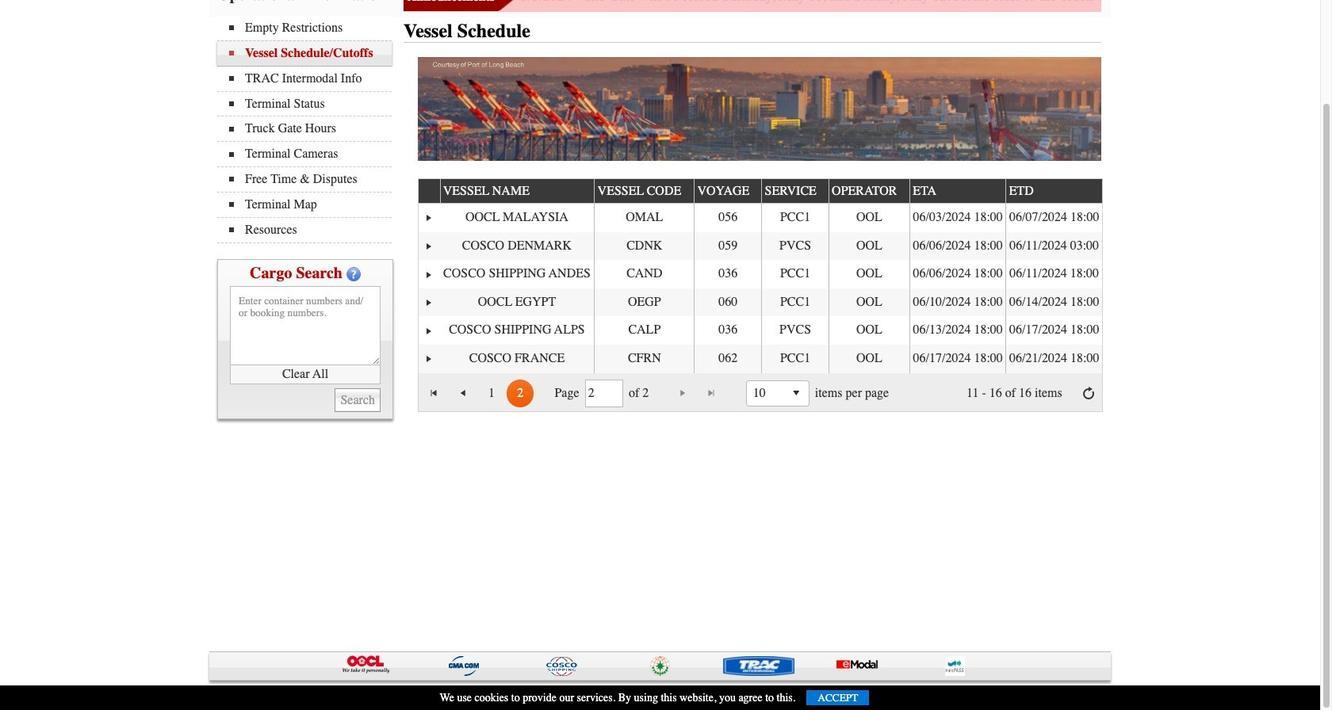 Task type: locate. For each thing, give the bounding box(es) containing it.
tree grid
[[418, 178, 1104, 373]]

5 row from the top
[[418, 289, 1103, 317]]

3 row from the top
[[418, 232, 1103, 260]]

page navigation, page 2 of 2 application
[[418, 373, 1103, 412]]

row group
[[418, 204, 1103, 373]]

4 row from the top
[[418, 260, 1103, 289]]

Page 2 field
[[588, 382, 620, 405]]

menu bar
[[217, 16, 400, 243]]

row
[[418, 178, 1104, 204], [418, 204, 1103, 232], [418, 232, 1103, 260], [418, 260, 1103, 289], [418, 289, 1103, 317], [418, 317, 1103, 345], [418, 345, 1103, 373]]

Page sizes drop down field
[[746, 381, 810, 407]]

2 row from the top
[[418, 204, 1103, 232]]

cell
[[418, 204, 440, 232], [440, 204, 594, 232], [594, 204, 694, 232], [694, 204, 762, 232], [762, 204, 829, 232], [829, 204, 910, 232], [910, 204, 1006, 232], [1006, 204, 1103, 232], [418, 232, 440, 260], [440, 232, 594, 260], [594, 232, 694, 260], [694, 232, 762, 260], [762, 232, 829, 260], [829, 232, 910, 260], [910, 232, 1006, 260], [1006, 232, 1103, 260], [418, 260, 440, 289], [440, 260, 594, 289], [594, 260, 694, 289], [694, 260, 762, 289], [762, 260, 829, 289], [829, 260, 910, 289], [910, 260, 1006, 289], [1006, 260, 1103, 289], [418, 289, 440, 317], [440, 289, 594, 317], [594, 289, 694, 317], [694, 289, 762, 317], [762, 289, 829, 317], [829, 289, 910, 317], [910, 289, 1006, 317], [1006, 289, 1103, 317], [418, 317, 440, 345], [440, 317, 594, 345], [594, 317, 694, 345], [694, 317, 762, 345], [762, 317, 829, 345], [829, 317, 910, 345], [910, 317, 1006, 345], [1006, 317, 1103, 345], [418, 345, 440, 373], [440, 345, 594, 373], [594, 345, 694, 373], [694, 345, 762, 373], [762, 345, 829, 373], [829, 345, 910, 373], [910, 345, 1006, 373], [1006, 345, 1103, 373]]

None submit
[[335, 388, 381, 412]]

6 row from the top
[[418, 317, 1103, 345]]

column header
[[418, 179, 440, 204]]



Task type: describe. For each thing, give the bounding box(es) containing it.
7 row from the top
[[418, 345, 1103, 373]]

Enter container numbers and/ or booking numbers.  text field
[[230, 286, 381, 365]]

refresh image
[[1083, 387, 1095, 400]]

go to the first page image
[[428, 387, 441, 400]]

go to the previous page image
[[457, 387, 470, 400]]

1 row from the top
[[418, 178, 1104, 204]]



Task type: vqa. For each thing, say whether or not it's contained in the screenshot.
Pier to the middle
no



